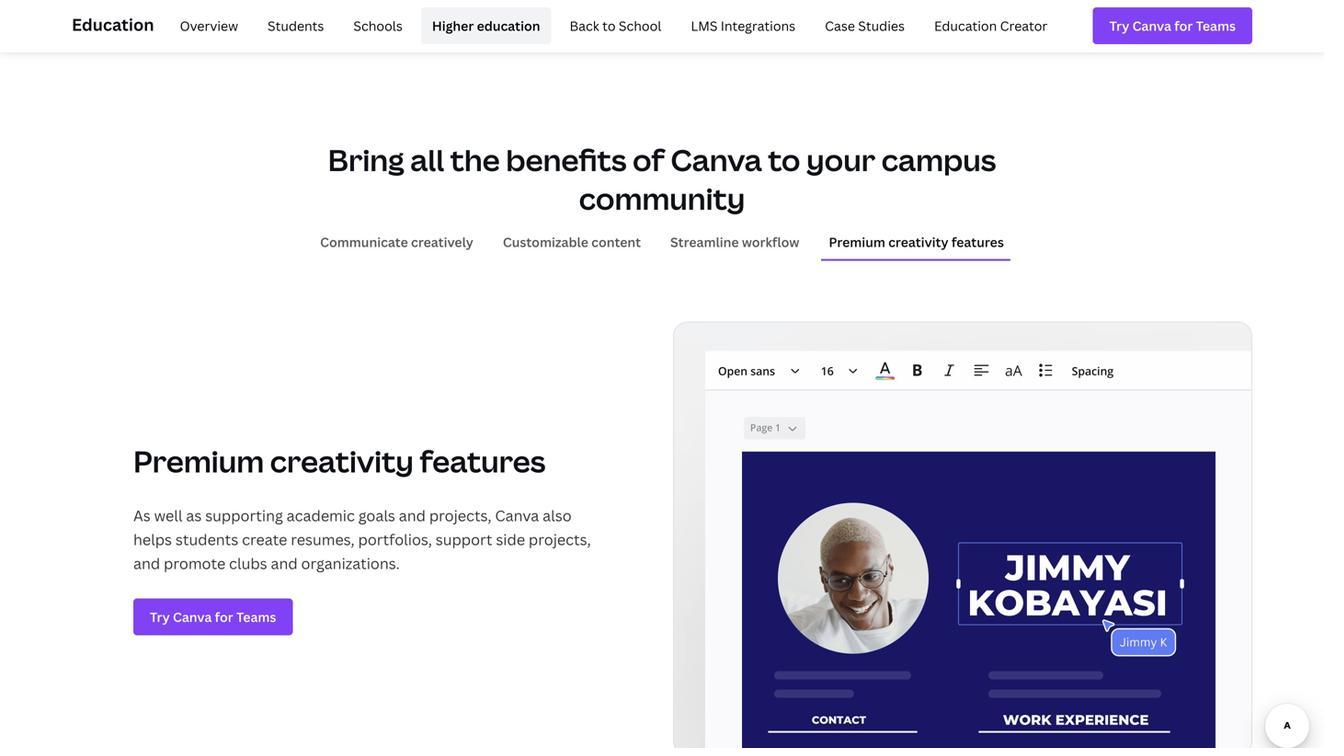 Task type: vqa. For each thing, say whether or not it's contained in the screenshot.
OF
yes



Task type: describe. For each thing, give the bounding box(es) containing it.
0 horizontal spatial premium
[[133, 441, 264, 481]]

all
[[411, 140, 445, 180]]

customizable content
[[503, 233, 641, 251]]

overview
[[180, 17, 238, 35]]

schools link
[[343, 7, 414, 44]]

0 vertical spatial projects,
[[430, 505, 492, 525]]

organizations.
[[301, 553, 400, 573]]

integrations
[[721, 17, 796, 35]]

communicate creatively button
[[313, 225, 481, 259]]

creatively
[[411, 233, 474, 251]]

1 vertical spatial creativity
[[270, 441, 414, 481]]

1 vertical spatial features
[[420, 441, 546, 481]]

well
[[154, 505, 183, 525]]

bring all the benefits of canva to your campus community
[[328, 140, 997, 218]]

workflow
[[742, 233, 800, 251]]

create
[[242, 529, 287, 549]]

also
[[543, 505, 572, 525]]

back
[[570, 17, 600, 35]]

streamline
[[671, 233, 739, 251]]

education creator link
[[924, 7, 1059, 44]]

creativity inside button
[[889, 233, 949, 251]]

overview link
[[169, 7, 249, 44]]

clubs
[[229, 553, 267, 573]]

higher education
[[432, 17, 541, 35]]

back to school
[[570, 17, 662, 35]]

school
[[619, 17, 662, 35]]

1 vertical spatial projects,
[[529, 529, 591, 549]]

content
[[592, 233, 641, 251]]

goals
[[359, 505, 396, 525]]

as
[[133, 505, 151, 525]]

presentation template image
[[674, 321, 1253, 748]]

0 horizontal spatial and
[[133, 553, 160, 573]]

2 horizontal spatial and
[[399, 505, 426, 525]]

case studies
[[826, 17, 905, 35]]

the
[[451, 140, 500, 180]]

0 horizontal spatial premium creativity features
[[133, 441, 546, 481]]

lms
[[691, 17, 718, 35]]

communicate creatively
[[320, 233, 474, 251]]

education for education
[[72, 13, 154, 36]]

as
[[186, 505, 202, 525]]

lms integrations
[[691, 17, 796, 35]]

lms integrations link
[[680, 7, 807, 44]]



Task type: locate. For each thing, give the bounding box(es) containing it.
schools
[[354, 17, 403, 35]]

1 horizontal spatial education
[[935, 17, 998, 35]]

0 vertical spatial canva
[[671, 140, 763, 180]]

to inside bring all the benefits of canva to your campus community
[[769, 140, 801, 180]]

premium inside button
[[829, 233, 886, 251]]

as well as supporting academic goals and projects, canva also helps students create resumes, portfolios, support side projects, and promote clubs and organizations.
[[133, 505, 591, 573]]

creativity
[[889, 233, 949, 251], [270, 441, 414, 481]]

students link
[[257, 7, 335, 44]]

studies
[[859, 17, 905, 35]]

students
[[268, 17, 324, 35]]

education
[[477, 17, 541, 35]]

helps
[[133, 529, 172, 549]]

canva
[[671, 140, 763, 180], [495, 505, 539, 525]]

features inside button
[[952, 233, 1005, 251]]

creativity up academic
[[270, 441, 414, 481]]

premium creativity features
[[829, 233, 1005, 251], [133, 441, 546, 481]]

to left your
[[769, 140, 801, 180]]

higher
[[432, 17, 474, 35]]

to right back
[[603, 17, 616, 35]]

side
[[496, 529, 525, 549]]

0 horizontal spatial projects,
[[430, 505, 492, 525]]

1 horizontal spatial canva
[[671, 140, 763, 180]]

bring
[[328, 140, 405, 180]]

features down the 'campus'
[[952, 233, 1005, 251]]

0 horizontal spatial to
[[603, 17, 616, 35]]

education
[[72, 13, 154, 36], [935, 17, 998, 35]]

and
[[399, 505, 426, 525], [133, 553, 160, 573], [271, 553, 298, 573]]

0 horizontal spatial education
[[72, 13, 154, 36]]

1 horizontal spatial projects,
[[529, 529, 591, 549]]

menu bar containing overview
[[162, 7, 1059, 44]]

supporting
[[205, 505, 283, 525]]

education for education creator
[[935, 17, 998, 35]]

to
[[603, 17, 616, 35], [769, 140, 801, 180]]

0 vertical spatial premium creativity features
[[829, 233, 1005, 251]]

academic
[[287, 505, 355, 525]]

creator
[[1001, 17, 1048, 35]]

1 vertical spatial premium creativity features
[[133, 441, 546, 481]]

and up portfolios,
[[399, 505, 426, 525]]

1 vertical spatial canva
[[495, 505, 539, 525]]

premium creativity features button
[[822, 225, 1012, 259]]

premium creativity features up academic
[[133, 441, 546, 481]]

customizable content button
[[496, 225, 649, 259]]

and down helps
[[133, 553, 160, 573]]

0 vertical spatial creativity
[[889, 233, 949, 251]]

streamline workflow button
[[663, 225, 807, 259]]

premium down your
[[829, 233, 886, 251]]

premium creativity features inside button
[[829, 233, 1005, 251]]

1 vertical spatial premium
[[133, 441, 264, 481]]

your
[[807, 140, 876, 180]]

promote
[[164, 553, 226, 573]]

1 horizontal spatial premium creativity features
[[829, 233, 1005, 251]]

1 horizontal spatial to
[[769, 140, 801, 180]]

0 vertical spatial features
[[952, 233, 1005, 251]]

1 horizontal spatial premium
[[829, 233, 886, 251]]

canva inside as well as supporting academic goals and projects, canva also helps students create resumes, portfolios, support side projects, and promote clubs and organizations.
[[495, 505, 539, 525]]

menu bar
[[162, 7, 1059, 44]]

0 horizontal spatial canva
[[495, 505, 539, 525]]

projects, up support at the bottom of the page
[[430, 505, 492, 525]]

1 horizontal spatial creativity
[[889, 233, 949, 251]]

back to school link
[[559, 7, 673, 44]]

of
[[633, 140, 665, 180]]

projects,
[[430, 505, 492, 525], [529, 529, 591, 549]]

communicate
[[320, 233, 408, 251]]

and down create on the bottom of the page
[[271, 553, 298, 573]]

premium up 'as'
[[133, 441, 264, 481]]

projects, down the also
[[529, 529, 591, 549]]

0 horizontal spatial creativity
[[270, 441, 414, 481]]

community
[[579, 178, 746, 218]]

1 horizontal spatial features
[[952, 233, 1005, 251]]

benefits
[[506, 140, 627, 180]]

canva inside bring all the benefits of canva to your campus community
[[671, 140, 763, 180]]

creativity down the 'campus'
[[889, 233, 949, 251]]

education creator
[[935, 17, 1048, 35]]

premium creativity features down the 'campus'
[[829, 233, 1005, 251]]

education inside menu bar
[[935, 17, 998, 35]]

menu bar inside education element
[[162, 7, 1059, 44]]

students
[[176, 529, 239, 549]]

1 vertical spatial to
[[769, 140, 801, 180]]

streamline workflow
[[671, 233, 800, 251]]

customizable
[[503, 233, 589, 251]]

0 horizontal spatial features
[[420, 441, 546, 481]]

education element
[[72, 0, 1253, 52]]

features
[[952, 233, 1005, 251], [420, 441, 546, 481]]

features up support at the bottom of the page
[[420, 441, 546, 481]]

case studies link
[[814, 7, 916, 44]]

campus
[[882, 140, 997, 180]]

0 vertical spatial premium
[[829, 233, 886, 251]]

support
[[436, 529, 493, 549]]

to inside menu bar
[[603, 17, 616, 35]]

resumes,
[[291, 529, 355, 549]]

higher education link
[[421, 7, 552, 44]]

case
[[826, 17, 856, 35]]

canva up the side
[[495, 505, 539, 525]]

1 horizontal spatial and
[[271, 553, 298, 573]]

portfolios,
[[358, 529, 432, 549]]

canva right of
[[671, 140, 763, 180]]

premium
[[829, 233, 886, 251], [133, 441, 264, 481]]

0 vertical spatial to
[[603, 17, 616, 35]]



